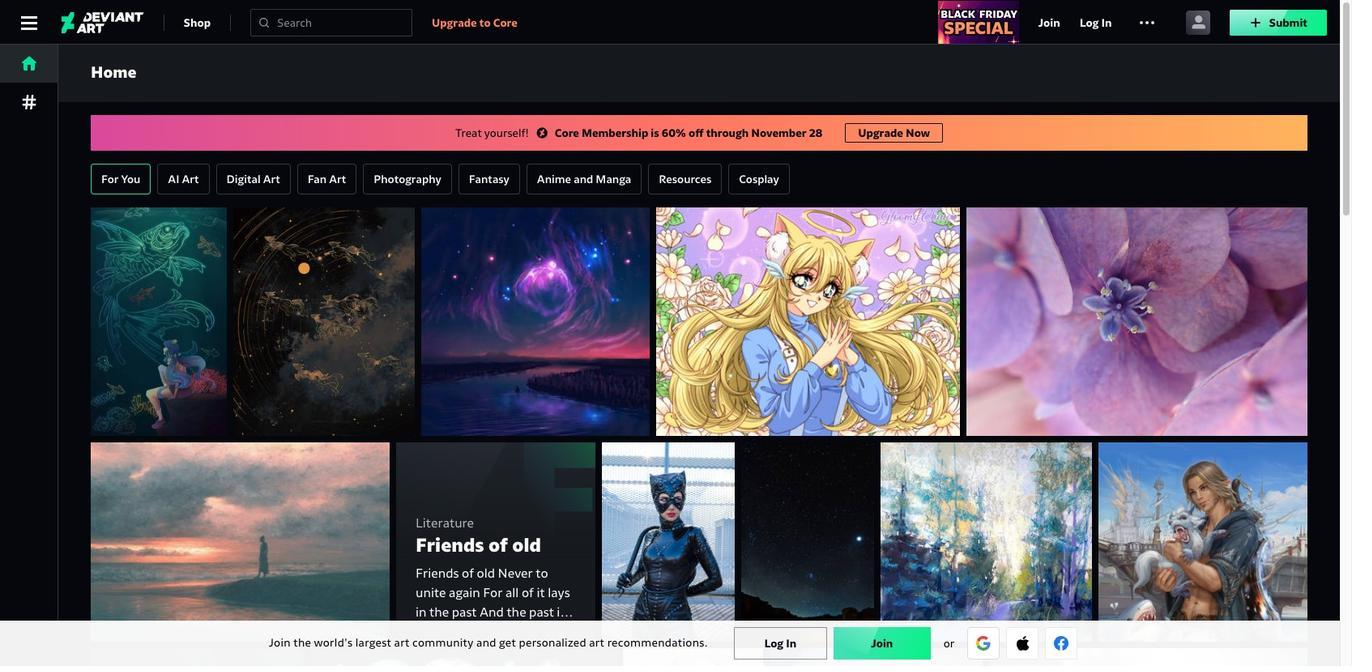 Task type: describe. For each thing, give the bounding box(es) containing it.
stars image
[[742, 443, 875, 642]]

0 horizontal spatial in
[[786, 636, 797, 651]]

november
[[752, 126, 807, 140]]

starry night #1 image
[[770, 648, 983, 666]]

banner containing shop
[[0, 0, 1341, 45]]

to
[[480, 15, 491, 30]]

ai art link
[[157, 164, 210, 195]]

back light, pastel image
[[881, 443, 1093, 642]]

lake orion image
[[421, 207, 650, 436]]

Search text field
[[277, 14, 405, 30]]

1 horizontal spatial log in link
[[1080, 13, 1112, 32]]

submit button
[[1231, 9, 1328, 35]]

literature
[[416, 515, 474, 531]]

0 horizontal spatial log in link
[[734, 627, 827, 660]]

you are an experience image
[[233, 207, 415, 436]]

art for digital art
[[263, 172, 280, 186]]

personalized
[[519, 636, 587, 650]]

through
[[706, 126, 749, 140]]

1 vertical spatial log
[[765, 636, 784, 651]]

320
[[912, 408, 931, 422]]

literature friends of old
[[416, 515, 541, 558]]

ai
[[168, 172, 179, 186]]

anime and manga link
[[527, 164, 642, 195]]

digital
[[227, 172, 261, 186]]

of
[[489, 533, 508, 558]]

photography
[[374, 172, 442, 186]]

membership
[[582, 126, 649, 140]]

shop link
[[184, 9, 211, 35]]

core member image
[[753, 410, 773, 419]]

art for fan art
[[329, 172, 346, 186]]

28
[[809, 126, 823, 140]]

small gemstones #2 image
[[310, 648, 617, 666]]

upgrade to core
[[432, 15, 518, 30]]

off
[[689, 126, 704, 140]]

art for ai art
[[182, 172, 199, 186]]

anime
[[537, 172, 571, 186]]

2 art from the left
[[589, 636, 605, 650]]

caprisunnii image
[[656, 207, 960, 436]]

core membership is 60% off through november 28
[[555, 126, 823, 140]]

underwater image
[[91, 207, 227, 436]]

1 vertical spatial log in
[[765, 636, 797, 651]]

1 vertical spatial core
[[555, 126, 579, 140]]

60%
[[662, 126, 686, 140]]

join link
[[1039, 13, 1061, 32]]

dsc 4435 copy image
[[990, 648, 1308, 666]]

now
[[906, 126, 930, 140]]

join button
[[834, 627, 931, 660]]

you
[[121, 172, 140, 186]]

1 horizontal spatial in
[[1102, 15, 1112, 30]]

ray conniff image
[[623, 648, 763, 666]]

upgrade now
[[859, 126, 930, 140]]

for you link
[[91, 164, 151, 195]]

friends
[[416, 533, 484, 558]]

the
[[294, 636, 311, 650]]

community
[[413, 636, 474, 650]]

13
[[919, 375, 931, 390]]

for
[[101, 172, 119, 186]]

mroczniak's avatar image
[[669, 404, 689, 423]]

treat yourself!
[[456, 126, 529, 140]]

get
[[499, 636, 516, 650]]

fan
[[308, 172, 327, 186]]



Task type: vqa. For each thing, say whether or not it's contained in the screenshot.
The Posts
no



Task type: locate. For each thing, give the bounding box(es) containing it.
old
[[512, 533, 541, 558]]

upgrade inside "link"
[[432, 15, 477, 30]]

1 horizontal spatial log in
[[1080, 15, 1112, 30]]

1 horizontal spatial join
[[871, 636, 893, 651]]

home
[[91, 62, 136, 83]]

cosplay link
[[729, 164, 790, 195]]

anime and manga
[[537, 172, 632, 186]]

1 art from the left
[[394, 636, 410, 650]]

digital art link
[[216, 164, 291, 195]]

0 horizontal spatial core
[[493, 15, 518, 30]]

autumn breeze image
[[91, 443, 390, 642]]

fantasy link
[[459, 164, 520, 195]]

resources link
[[649, 164, 722, 195]]

core right to
[[493, 15, 518, 30]]

13 link
[[919, 374, 947, 391]]

manga
[[596, 172, 632, 186]]

good boi image
[[1099, 443, 1308, 642]]

0 vertical spatial log in link
[[1080, 13, 1112, 32]]

0 vertical spatial log
[[1080, 15, 1099, 30]]

upgrade left now
[[859, 126, 904, 140]]

1 art from the left
[[182, 172, 199, 186]]

2 horizontal spatial art
[[329, 172, 346, 186]]

fantasy
[[469, 172, 510, 186]]

fan art
[[308, 172, 346, 186]]

cosplay
[[739, 172, 780, 186]]

upgrade for upgrade now
[[859, 126, 904, 140]]

for you
[[101, 172, 140, 186]]

or
[[944, 636, 955, 651]]

1 horizontal spatial core
[[555, 126, 579, 140]]

1 vertical spatial and
[[477, 636, 497, 650]]

join for join button
[[871, 636, 893, 651]]

join inside banner
[[1039, 15, 1061, 30]]

catwoman cosplay image
[[602, 443, 735, 642]]

upgrade for upgrade to core
[[432, 15, 477, 30]]

1 horizontal spatial upgrade
[[859, 126, 904, 140]]

log in link
[[1080, 13, 1112, 32], [734, 627, 827, 660]]

art right personalized
[[589, 636, 605, 650]]

2 art from the left
[[263, 172, 280, 186]]

0 horizontal spatial and
[[477, 636, 497, 650]]

0 horizontal spatial art
[[182, 172, 199, 186]]

digital art
[[227, 172, 280, 186]]

1 horizontal spatial art
[[263, 172, 280, 186]]

upgrade
[[432, 15, 477, 30], [859, 126, 904, 140]]

treat
[[456, 126, 482, 140]]

0 vertical spatial log in
[[1080, 15, 1112, 30]]

join inside button
[[871, 636, 893, 651]]

log in
[[1080, 15, 1112, 30], [765, 636, 797, 651]]

0 horizontal spatial upgrade
[[432, 15, 477, 30]]

0 horizontal spatial join
[[269, 636, 291, 650]]

320 button
[[912, 407, 947, 423]]

french hydrangea purple close up 2 image
[[967, 207, 1308, 436]]

submit
[[1270, 15, 1308, 30]]

fan art link
[[297, 164, 357, 195]]

upgrade now link
[[846, 123, 943, 143]]

largest
[[356, 636, 392, 650]]

yourself!
[[485, 126, 529, 140]]

0 horizontal spatial art
[[394, 636, 410, 650]]

art right the digital
[[263, 172, 280, 186]]

0 vertical spatial core
[[493, 15, 518, 30]]

world's
[[314, 636, 353, 650]]

art right "fan"
[[329, 172, 346, 186]]

0 vertical spatial upgrade
[[432, 15, 477, 30]]

2 horizontal spatial join
[[1039, 15, 1061, 30]]

and left get
[[477, 636, 497, 650]]

and right anime
[[574, 172, 593, 186]]

1 horizontal spatial and
[[574, 172, 593, 186]]

join the world's largest art community and get personalized art recommendations.
[[269, 636, 708, 650]]

core up anime
[[555, 126, 579, 140]]

upgrade left to
[[432, 15, 477, 30]]

ai art
[[168, 172, 199, 186]]

shop
[[184, 15, 211, 30]]

is
[[651, 126, 660, 140]]

1 vertical spatial upgrade
[[859, 126, 904, 140]]

0 horizontal spatial log in
[[765, 636, 797, 651]]

1 horizontal spatial art
[[589, 636, 605, 650]]

1 vertical spatial in
[[786, 636, 797, 651]]

1 vertical spatial log in link
[[734, 627, 827, 660]]

and
[[574, 172, 593, 186], [477, 636, 497, 650]]

photography link
[[363, 164, 452, 195]]

recommendations.
[[608, 636, 708, 650]]

0 vertical spatial and
[[574, 172, 593, 186]]

art
[[394, 636, 410, 650], [589, 636, 605, 650]]

join for join the world's largest art community and get personalized art recommendations.
[[269, 636, 291, 650]]

log
[[1080, 15, 1099, 30], [765, 636, 784, 651]]

upgrade to core link
[[432, 13, 518, 32]]

art
[[182, 172, 199, 186], [263, 172, 280, 186], [329, 172, 346, 186]]

art right largest
[[394, 636, 410, 650]]

0 horizontal spatial log
[[765, 636, 784, 651]]

banner
[[0, 0, 1341, 45]]

in
[[1102, 15, 1112, 30], [786, 636, 797, 651]]

join
[[1039, 15, 1061, 30], [269, 636, 291, 650], [871, 636, 893, 651]]

1 horizontal spatial log
[[1080, 15, 1099, 30]]

0 vertical spatial in
[[1102, 15, 1112, 30]]

art right the ai
[[182, 172, 199, 186]]

core inside "link"
[[493, 15, 518, 30]]

resources
[[659, 172, 712, 186]]

core
[[493, 15, 518, 30], [555, 126, 579, 140]]

3 art from the left
[[329, 172, 346, 186]]



